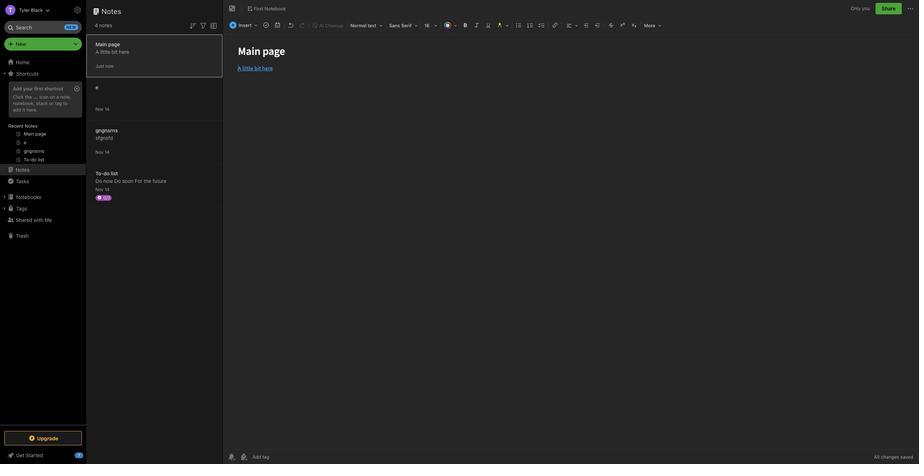 Task type: vqa. For each thing, say whether or not it's contained in the screenshot.
found
no



Task type: describe. For each thing, give the bounding box(es) containing it.
get
[[16, 453, 24, 459]]

list
[[111, 170, 118, 177]]

new button
[[4, 38, 82, 51]]

shortcuts
[[16, 71, 39, 77]]

tags
[[16, 206, 27, 212]]

4 notes
[[95, 22, 112, 28]]

bold image
[[461, 20, 471, 30]]

nov 14 for gngnsrns
[[96, 150, 110, 155]]

subscript image
[[630, 20, 640, 30]]

tasks
[[16, 178, 29, 185]]

share
[[882, 5, 896, 11]]

0 vertical spatial notes
[[102, 7, 121, 15]]

normal text
[[351, 23, 377, 28]]

0/3
[[103, 195, 110, 201]]

Add filters field
[[199, 21, 208, 30]]

just
[[96, 63, 104, 69]]

icon
[[39, 94, 48, 100]]

started
[[26, 453, 43, 459]]

text
[[368, 23, 377, 28]]

black
[[31, 7, 43, 13]]

note window element
[[223, 0, 920, 465]]

italic image
[[472, 20, 482, 30]]

Font family field
[[387, 20, 420, 31]]

more
[[645, 23, 656, 28]]

notebook,
[[13, 101, 35, 106]]

gngnsrns sfgnsfd
[[96, 127, 118, 141]]

normal
[[351, 23, 367, 28]]

numbered list image
[[526, 20, 536, 30]]

More field
[[642, 20, 664, 31]]

tags button
[[0, 203, 86, 215]]

Search text field
[[9, 21, 77, 34]]

nov for e
[[96, 107, 104, 112]]

click to collapse image
[[84, 452, 89, 460]]

4
[[95, 22, 98, 28]]

checklist image
[[537, 20, 547, 30]]

superscript image
[[618, 20, 628, 30]]

Note Editor text field
[[223, 34, 920, 450]]

Help and Learning task checklist field
[[0, 451, 86, 462]]

all changes saved
[[875, 455, 914, 461]]

with
[[34, 217, 43, 223]]

the inside group
[[25, 94, 32, 100]]

add your first shortcut
[[13, 86, 63, 92]]

trash link
[[0, 230, 86, 242]]

new
[[16, 41, 26, 47]]

me
[[45, 217, 52, 223]]

a
[[96, 49, 99, 55]]

shared with me link
[[0, 215, 86, 226]]

sans
[[389, 23, 400, 28]]

share button
[[876, 3, 903, 14]]

note,
[[60, 94, 71, 100]]

your
[[23, 86, 33, 92]]

only
[[852, 5, 861, 11]]

...
[[33, 94, 38, 100]]

first
[[254, 6, 264, 11]]

sans serif
[[389, 23, 412, 28]]

3 nov 14 from the top
[[96, 187, 110, 192]]

add tag image
[[240, 453, 248, 462]]

click the ...
[[13, 94, 38, 100]]

changes
[[882, 455, 900, 461]]

group containing add your first shortcut
[[0, 79, 86, 167]]

0 vertical spatial now
[[105, 63, 114, 69]]

click
[[13, 94, 24, 100]]

to
[[63, 101, 68, 106]]

first notebook
[[254, 6, 286, 11]]

future
[[153, 178, 167, 184]]

notebook
[[265, 6, 286, 11]]

calendar event image
[[273, 20, 283, 30]]

add
[[13, 86, 22, 92]]

tree containing home
[[0, 56, 86, 425]]

settings image
[[73, 6, 82, 14]]

shared with me
[[16, 217, 52, 223]]

to-
[[96, 170, 104, 177]]



Task type: locate. For each thing, give the bounding box(es) containing it.
notes
[[102, 7, 121, 15], [25, 123, 38, 129], [16, 167, 30, 173]]

notebooks
[[16, 194, 41, 200]]

Add tag field
[[252, 455, 306, 461]]

More actions field
[[907, 3, 916, 14]]

Font color field
[[442, 20, 460, 31]]

undo image
[[286, 20, 296, 30]]

soon
[[122, 178, 134, 184]]

do down list
[[114, 178, 121, 184]]

2 nov 14 from the top
[[96, 150, 110, 155]]

0 vertical spatial 14
[[105, 107, 110, 112]]

nov down sfgnsfd
[[96, 150, 104, 155]]

serif
[[402, 23, 412, 28]]

notes link
[[0, 164, 86, 176]]

now
[[105, 63, 114, 69], [103, 178, 113, 184]]

2 14 from the top
[[105, 150, 110, 155]]

Insert field
[[228, 20, 260, 30]]

get started
[[16, 453, 43, 459]]

now right the just
[[105, 63, 114, 69]]

14 up 0/3
[[105, 187, 110, 192]]

task image
[[261, 20, 271, 30]]

bulleted list image
[[514, 20, 524, 30]]

2 vertical spatial nov 14
[[96, 187, 110, 192]]

nov 14 down sfgnsfd
[[96, 150, 110, 155]]

1 14 from the top
[[105, 107, 110, 112]]

e
[[96, 84, 98, 90]]

now down do
[[103, 178, 113, 184]]

page
[[108, 41, 120, 47]]

to-do list do now do soon for the future
[[96, 170, 167, 184]]

or
[[49, 101, 54, 106]]

0 horizontal spatial do
[[96, 178, 102, 184]]

14 up "gngnsrns"
[[105, 107, 110, 112]]

here
[[119, 49, 129, 55]]

2 nov from the top
[[96, 150, 104, 155]]

Heading level field
[[348, 20, 385, 31]]

do down to-
[[96, 178, 102, 184]]

2 vertical spatial nov
[[96, 187, 104, 192]]

home
[[16, 59, 30, 65]]

trash
[[16, 233, 29, 239]]

0 vertical spatial the
[[25, 94, 32, 100]]

little
[[100, 49, 110, 55]]

notebooks link
[[0, 192, 86, 203]]

group
[[0, 79, 86, 167]]

14
[[105, 107, 110, 112], [105, 150, 110, 155], [105, 187, 110, 192]]

1 vertical spatial the
[[144, 178, 151, 184]]

just now
[[96, 63, 114, 69]]

shortcuts button
[[0, 68, 86, 79]]

14 for gngnsrns
[[105, 150, 110, 155]]

Font size field
[[422, 20, 440, 31]]

nov 14
[[96, 107, 110, 112], [96, 150, 110, 155], [96, 187, 110, 192]]

0 vertical spatial nov 14
[[96, 107, 110, 112]]

the left ...
[[25, 94, 32, 100]]

nov 14 for e
[[96, 107, 110, 112]]

notes up tasks
[[16, 167, 30, 173]]

new search field
[[9, 21, 78, 34]]

bit
[[112, 49, 118, 55]]

expand note image
[[228, 4, 237, 13]]

recent notes
[[8, 123, 38, 129]]

for
[[135, 178, 143, 184]]

main
[[96, 41, 107, 47]]

underline image
[[484, 20, 494, 30]]

7
[[78, 454, 80, 458]]

gngnsrns
[[96, 127, 118, 133]]

notes
[[99, 22, 112, 28]]

insert link image
[[550, 20, 561, 30]]

expand tags image
[[2, 206, 8, 212]]

only you
[[852, 5, 871, 11]]

expand notebooks image
[[2, 194, 8, 200]]

1 do from the left
[[96, 178, 102, 184]]

0 vertical spatial nov
[[96, 107, 104, 112]]

first notebook button
[[245, 4, 289, 14]]

notes inside group
[[25, 123, 38, 129]]

more actions image
[[907, 4, 916, 13]]

2 do from the left
[[114, 178, 121, 184]]

shortcut
[[44, 86, 63, 92]]

2 vertical spatial notes
[[16, 167, 30, 173]]

home link
[[0, 56, 86, 68]]

1 vertical spatial notes
[[25, 123, 38, 129]]

1 horizontal spatial do
[[114, 178, 121, 184]]

indent image
[[582, 20, 592, 30]]

1 horizontal spatial the
[[144, 178, 151, 184]]

add
[[13, 107, 21, 113]]

nov 14 up "gngnsrns"
[[96, 107, 110, 112]]

main page a little bit here
[[96, 41, 129, 55]]

here.
[[27, 107, 38, 113]]

strikethrough image
[[607, 20, 617, 30]]

add filters image
[[199, 21, 208, 30]]

nov down e
[[96, 107, 104, 112]]

1 vertical spatial now
[[103, 178, 113, 184]]

upgrade button
[[4, 432, 82, 446]]

14 for e
[[105, 107, 110, 112]]

Alignment field
[[563, 20, 581, 31]]

the inside to-do list do now do soon for the future
[[144, 178, 151, 184]]

stack
[[36, 101, 48, 106]]

Highlight field
[[494, 20, 512, 31]]

tasks button
[[0, 176, 86, 187]]

do
[[104, 170, 110, 177]]

saved
[[901, 455, 914, 461]]

you
[[863, 5, 871, 11]]

1 nov 14 from the top
[[96, 107, 110, 112]]

on
[[50, 94, 55, 100]]

add a reminder image
[[227, 453, 236, 462]]

tyler black
[[19, 7, 43, 13]]

all
[[875, 455, 880, 461]]

the right for
[[144, 178, 151, 184]]

it
[[22, 107, 25, 113]]

recent
[[8, 123, 23, 129]]

first
[[34, 86, 43, 92]]

nov 14 up 0/3
[[96, 187, 110, 192]]

Account field
[[0, 3, 50, 17]]

new
[[66, 25, 76, 29]]

icon on a note, notebook, stack or tag to add it here.
[[13, 94, 71, 113]]

1 nov from the top
[[96, 107, 104, 112]]

now inside to-do list do now do soon for the future
[[103, 178, 113, 184]]

View options field
[[208, 21, 218, 30]]

outdent image
[[593, 20, 603, 30]]

3 14 from the top
[[105, 187, 110, 192]]

3 nov from the top
[[96, 187, 104, 192]]

nov for gngnsrns
[[96, 150, 104, 155]]

tag
[[55, 101, 62, 106]]

14 down sfgnsfd
[[105, 150, 110, 155]]

upgrade
[[37, 436, 58, 442]]

nov up 0/3
[[96, 187, 104, 192]]

the
[[25, 94, 32, 100], [144, 178, 151, 184]]

1 vertical spatial nov
[[96, 150, 104, 155]]

insert
[[239, 22, 252, 28]]

a
[[56, 94, 59, 100]]

1 vertical spatial nov 14
[[96, 150, 110, 155]]

shared
[[16, 217, 32, 223]]

notes up notes
[[102, 7, 121, 15]]

0 horizontal spatial the
[[25, 94, 32, 100]]

tyler
[[19, 7, 30, 13]]

sfgnsfd
[[96, 135, 113, 141]]

notes right the recent
[[25, 123, 38, 129]]

nov
[[96, 107, 104, 112], [96, 150, 104, 155], [96, 187, 104, 192]]

Sort options field
[[189, 21, 197, 30]]

do
[[96, 178, 102, 184], [114, 178, 121, 184]]

16
[[425, 23, 430, 28]]

2 vertical spatial 14
[[105, 187, 110, 192]]

1 vertical spatial 14
[[105, 150, 110, 155]]

tree
[[0, 56, 86, 425]]



